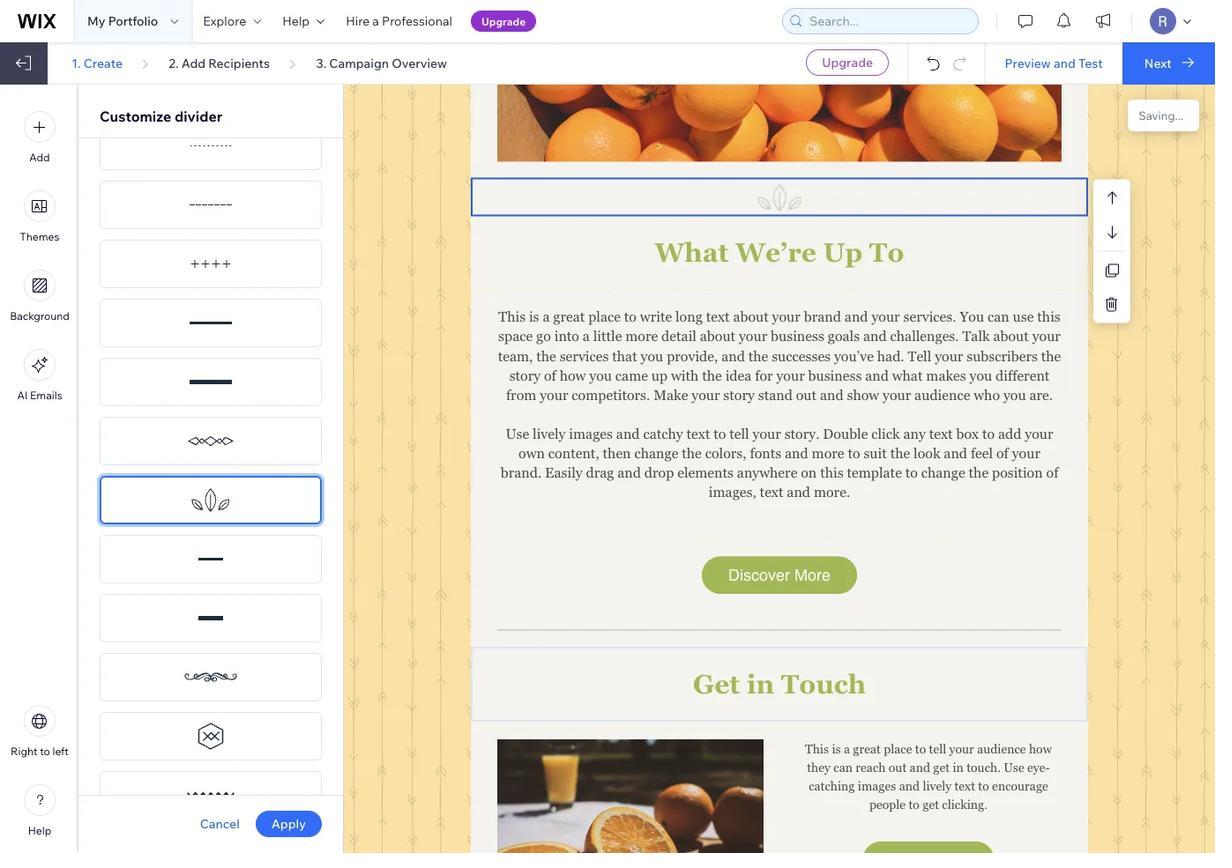 Task type: describe. For each thing, give the bounding box(es) containing it.
great for into
[[553, 309, 585, 325]]

add inside button
[[29, 151, 50, 164]]

you up who
[[970, 368, 993, 384]]

double
[[823, 426, 868, 442]]

0 vertical spatial business
[[771, 329, 825, 345]]

how inside this is a great place to tell your audience how they can reach out and get in touch. use eye- catching images and lively text to encourage people to get clicking.
[[1029, 742, 1052, 756]]

you up competitors.
[[589, 368, 612, 384]]

2 horizontal spatial of
[[1047, 465, 1059, 481]]

my portfolio
[[87, 13, 158, 29]]

preview and test
[[1005, 55, 1103, 71]]

and down then
[[618, 465, 641, 481]]

ai
[[17, 389, 28, 402]]

your right the from
[[540, 387, 569, 403]]

you down different
[[1004, 387, 1026, 403]]

to inside this is a great place to write long text about your brand and your services. you can use this space go into a little more detail about your business goals and challenges. talk about your team, the services that you provide, and the successes you've had. tell your subscribers the story of how you came up with the idea for your business and what makes you different from your competitors. make your story stand out and show your audience who you are.
[[624, 309, 637, 325]]

and down "on" at the bottom right of the page
[[787, 485, 811, 500]]

1. create
[[72, 55, 123, 71]]

and right reach
[[910, 761, 931, 775]]

position
[[992, 465, 1043, 481]]

cancel
[[200, 817, 240, 832]]

hire a professional link
[[335, 0, 463, 42]]

themes button
[[20, 191, 59, 243]]

3.
[[316, 55, 327, 71]]

anywhere
[[737, 465, 798, 481]]

to
[[870, 237, 905, 267]]

up
[[823, 237, 863, 267]]

lively inside use lively images and catchy text to tell your story. double click any text box to add your own content, then change the colors, fonts and more to suit the look and feel of your brand. easily drag and drop elements anywhere on this template to change the position of images, text and more.
[[533, 426, 566, 442]]

are.
[[1030, 387, 1053, 403]]

customize divider
[[100, 108, 222, 125]]

and up idea
[[722, 348, 745, 364]]

what
[[893, 368, 923, 384]]

your down 'what'
[[883, 387, 911, 403]]

for
[[755, 368, 773, 384]]

1 horizontal spatial add
[[181, 55, 206, 71]]

show
[[847, 387, 880, 403]]

the left idea
[[702, 368, 722, 384]]

make
[[654, 387, 688, 403]]

look
[[914, 446, 941, 461]]

any
[[904, 426, 926, 442]]

lively inside this is a great place to tell your audience how they can reach out and get in touch. use eye- catching images and lively text to encourage people to get clicking.
[[923, 779, 952, 794]]

brand
[[804, 309, 842, 325]]

2. add recipients
[[169, 55, 270, 71]]

themes
[[20, 230, 59, 243]]

discover more
[[729, 566, 831, 584]]

audience inside this is a great place to tell your audience how they can reach out and get in touch. use eye- catching images and lively text to encourage people to get clicking.
[[978, 742, 1026, 756]]

tell
[[908, 348, 932, 364]]

a right into
[[583, 329, 590, 345]]

1 vertical spatial story
[[724, 387, 755, 403]]

write
[[640, 309, 672, 325]]

had.
[[878, 348, 905, 364]]

create
[[84, 55, 123, 71]]

and up goals
[[845, 309, 868, 325]]

your down with
[[692, 387, 720, 403]]

your up fonts
[[753, 426, 781, 442]]

they
[[807, 761, 831, 775]]

different
[[996, 368, 1050, 384]]

this is a great place to tell your audience how they can reach out and get in touch. use eye- catching images and lively text to encourage people to get clicking.
[[805, 742, 1052, 812]]

add button
[[24, 111, 56, 164]]

more inside this is a great place to write long text about your brand and your services. you can use this space go into a little more detail about your business goals and challenges. talk about your team, the services that you provide, and the successes you've had. tell your subscribers the story of how you came up with the idea for your business and what makes you different from your competitors. make your story stand out and show your audience who you are.
[[626, 329, 658, 345]]

about up subscribers
[[994, 329, 1029, 345]]

this is a great place to write long text about your brand and your services. you can use this space go into a little more detail about your business goals and challenges. talk about your team, the services that you provide, and the successes you've had. tell your subscribers the story of how you came up with the idea for your business and what makes you different from your competitors. make your story stand out and show your audience who you are.
[[498, 309, 1065, 403]]

feel
[[971, 446, 993, 461]]

go
[[536, 329, 551, 345]]

elements
[[678, 465, 734, 481]]

professional
[[382, 13, 452, 29]]

suit
[[864, 446, 887, 461]]

divider
[[175, 108, 222, 125]]

0 horizontal spatial upgrade button
[[471, 11, 536, 32]]

and down the box
[[944, 446, 968, 461]]

preview
[[1005, 55, 1051, 71]]

encourage
[[993, 779, 1049, 794]]

brand.
[[501, 465, 542, 481]]

test
[[1079, 55, 1103, 71]]

you've
[[834, 348, 874, 364]]

services.
[[904, 309, 957, 325]]

my
[[87, 13, 105, 29]]

1 vertical spatial get
[[923, 798, 939, 812]]

fonts
[[750, 446, 782, 461]]

template
[[847, 465, 902, 481]]

discover more link
[[702, 557, 857, 594]]

1 horizontal spatial upgrade
[[822, 55, 873, 70]]

then
[[603, 446, 631, 461]]

emails
[[30, 389, 62, 402]]

get in touch
[[693, 670, 866, 700]]

get
[[693, 670, 740, 700]]

0 vertical spatial get
[[934, 761, 950, 775]]

1.
[[72, 55, 81, 71]]

and up then
[[616, 426, 640, 442]]

your up 'had.'
[[872, 309, 900, 325]]

use lively images and catchy text to tell your story. double click any text box to add your own content, then change the colors, fonts and more to suit the look and feel of your brand. easily drag and drop elements anywhere on this template to change the position of images, text and more.
[[501, 426, 1062, 500]]

great for images
[[853, 742, 881, 756]]

from
[[506, 387, 537, 403]]

your right add
[[1025, 426, 1054, 442]]

your inside this is a great place to tell your audience how they can reach out and get in touch. use eye- catching images and lively text to encourage people to get clicking.
[[950, 742, 975, 756]]

easily
[[545, 465, 583, 481]]

successes
[[772, 348, 831, 364]]

a inside this is a great place to tell your audience how they can reach out and get in touch. use eye- catching images and lively text to encourage people to get clicking.
[[844, 742, 850, 756]]

the up for
[[749, 348, 769, 364]]

makes
[[927, 368, 967, 384]]

campaign
[[329, 55, 389, 71]]

and down 'had.'
[[866, 368, 889, 384]]

clicking.
[[942, 798, 988, 812]]

you up up
[[641, 348, 664, 364]]

subscribers
[[967, 348, 1038, 364]]

we're
[[736, 237, 817, 267]]

you
[[960, 309, 985, 325]]

and left the show
[[820, 387, 844, 403]]

the up elements
[[682, 446, 702, 461]]

place for and
[[884, 742, 913, 756]]

use inside this is a great place to tell your audience how they can reach out and get in touch. use eye- catching images and lively text to encourage people to get clicking.
[[1004, 761, 1025, 775]]

out inside this is a great place to tell your audience how they can reach out and get in touch. use eye- catching images and lively text to encourage people to get clicking.
[[889, 761, 907, 775]]

customize
[[100, 108, 171, 125]]

team,
[[498, 348, 533, 364]]

reach
[[856, 761, 886, 775]]

in inside this is a great place to tell your audience how they can reach out and get in touch. use eye- catching images and lively text to encourage people to get clicking.
[[953, 761, 964, 775]]

2. add recipients link
[[169, 55, 270, 71]]

competitors.
[[572, 387, 650, 403]]

can inside this is a great place to tell your audience how they can reach out and get in touch. use eye- catching images and lively text to encourage people to get clicking.
[[834, 761, 853, 775]]

catchy
[[643, 426, 683, 442]]

about up idea
[[733, 309, 769, 325]]

text inside this is a great place to tell your audience how they can reach out and get in touch. use eye- catching images and lively text to encourage people to get clicking.
[[955, 779, 976, 794]]

audience inside this is a great place to write long text about your brand and your services. you can use this space go into a little more detail about your business goals and challenges. talk about your team, the services that you provide, and the successes you've had. tell your subscribers the story of how you came up with the idea for your business and what makes you different from your competitors. make your story stand out and show your audience who you are.
[[915, 387, 971, 403]]

eye-
[[1028, 761, 1050, 775]]

about up "provide," on the right top of the page
[[700, 329, 736, 345]]

ai emails
[[17, 389, 62, 402]]

little
[[593, 329, 622, 345]]

text up look on the bottom right of the page
[[930, 426, 953, 442]]

stand
[[758, 387, 793, 403]]



Task type: locate. For each thing, give the bounding box(es) containing it.
1 vertical spatial tell
[[929, 742, 947, 756]]

0 horizontal spatial change
[[635, 446, 679, 461]]

0 horizontal spatial help button
[[24, 785, 56, 838]]

place up reach
[[884, 742, 913, 756]]

1 horizontal spatial of
[[997, 446, 1009, 461]]

0 horizontal spatial lively
[[533, 426, 566, 442]]

use up encourage
[[1004, 761, 1025, 775]]

a inside 'link'
[[373, 13, 379, 29]]

in right get on the right of page
[[747, 670, 775, 700]]

click
[[872, 426, 900, 442]]

0 horizontal spatial can
[[834, 761, 853, 775]]

1 horizontal spatial out
[[889, 761, 907, 775]]

a up go
[[543, 309, 550, 325]]

0 vertical spatial this
[[1038, 309, 1061, 325]]

1 vertical spatial more
[[812, 446, 845, 461]]

this inside this is a great place to write long text about your brand and your services. you can use this space go into a little more detail about your business goals and challenges. talk about your team, the services that you provide, and the successes you've had. tell your subscribers the story of how you came up with the idea for your business and what makes you different from your competitors. make your story stand out and show your audience who you are.
[[1038, 309, 1061, 325]]

catching
[[809, 779, 855, 794]]

1 vertical spatial change
[[922, 465, 966, 481]]

your down the successes
[[777, 368, 805, 384]]

1 horizontal spatial more
[[812, 446, 845, 461]]

0 vertical spatial out
[[796, 387, 817, 403]]

drag
[[586, 465, 614, 481]]

challenges.
[[891, 329, 959, 345]]

0 vertical spatial can
[[988, 309, 1010, 325]]

and
[[1054, 55, 1076, 71], [845, 309, 868, 325], [864, 329, 887, 345], [722, 348, 745, 364], [866, 368, 889, 384], [820, 387, 844, 403], [616, 426, 640, 442], [785, 446, 809, 461], [944, 446, 968, 461], [618, 465, 641, 481], [787, 485, 811, 500], [910, 761, 931, 775], [899, 779, 920, 794]]

tell inside this is a great place to tell your audience how they can reach out and get in touch. use eye- catching images and lively text to encourage people to get clicking.
[[929, 742, 947, 756]]

0 horizontal spatial how
[[560, 368, 586, 384]]

images inside this is a great place to tell your audience how they can reach out and get in touch. use eye- catching images and lively text to encourage people to get clicking.
[[858, 779, 896, 794]]

0 horizontal spatial great
[[553, 309, 585, 325]]

more down write
[[626, 329, 658, 345]]

0 vertical spatial use
[[506, 426, 529, 442]]

0 vertical spatial is
[[529, 309, 539, 325]]

to inside right to left button
[[40, 745, 50, 759]]

1 horizontal spatial help
[[283, 13, 310, 29]]

story.
[[785, 426, 820, 442]]

1 horizontal spatial audience
[[978, 742, 1026, 756]]

1 vertical spatial images
[[858, 779, 896, 794]]

goals
[[828, 329, 860, 345]]

1 vertical spatial in
[[953, 761, 964, 775]]

the down feel
[[969, 465, 989, 481]]

out inside this is a great place to write long text about your brand and your services. you can use this space go into a little more detail about your business goals and challenges. talk about your team, the services that you provide, and the successes you've had. tell your subscribers the story of how you came up with the idea for your business and what makes you different from your competitors. make your story stand out and show your audience who you are.
[[796, 387, 817, 403]]

on
[[801, 465, 817, 481]]

0 vertical spatial images
[[569, 426, 613, 442]]

next
[[1145, 55, 1172, 71]]

get
[[934, 761, 950, 775], [923, 798, 939, 812]]

0 horizontal spatial use
[[506, 426, 529, 442]]

upgrade right professional
[[482, 15, 526, 28]]

get left the touch. at the right bottom of the page
[[934, 761, 950, 775]]

1 horizontal spatial place
[[884, 742, 913, 756]]

help button up 3.
[[272, 0, 335, 42]]

is up the "catching"
[[832, 742, 841, 756]]

this inside use lively images and catchy text to tell your story. double click any text box to add your own content, then change the colors, fonts and more to suit the look and feel of your brand. easily drag and drop elements anywhere on this template to change the position of images, text and more.
[[821, 465, 844, 481]]

of inside this is a great place to write long text about your brand and your services. you can use this space go into a little more detail about your business goals and challenges. talk about your team, the services that you provide, and the successes you've had. tell your subscribers the story of how you came up with the idea for your business and what makes you different from your competitors. make your story stand out and show your audience who you are.
[[544, 368, 556, 384]]

0 vertical spatial more
[[626, 329, 658, 345]]

a right hire
[[373, 13, 379, 29]]

get left clicking.
[[923, 798, 939, 812]]

1 horizontal spatial how
[[1029, 742, 1052, 756]]

2 vertical spatial of
[[1047, 465, 1059, 481]]

and down story.
[[785, 446, 809, 461]]

0 horizontal spatial more
[[626, 329, 658, 345]]

0 vertical spatial tell
[[730, 426, 750, 442]]

a
[[373, 13, 379, 29], [543, 309, 550, 325], [583, 329, 590, 345], [844, 742, 850, 756]]

0 horizontal spatial of
[[544, 368, 556, 384]]

1 horizontal spatial in
[[953, 761, 964, 775]]

1 horizontal spatial help button
[[272, 0, 335, 42]]

great inside this is a great place to write long text about your brand and your services. you can use this space go into a little more detail about your business goals and challenges. talk about your team, the services that you provide, and the successes you've had. tell your subscribers the story of how you came up with the idea for your business and what makes you different from your competitors. make your story stand out and show your audience who you are.
[[553, 309, 585, 325]]

images up content,
[[569, 426, 613, 442]]

this up more.
[[821, 465, 844, 481]]

your down "use"
[[1033, 329, 1061, 345]]

this inside this is a great place to tell your audience how they can reach out and get in touch. use eye- catching images and lively text to encourage people to get clicking.
[[805, 742, 829, 756]]

1 horizontal spatial this
[[1038, 309, 1061, 325]]

people
[[870, 798, 906, 812]]

audience up the touch. at the right bottom of the page
[[978, 742, 1026, 756]]

text up clicking.
[[955, 779, 976, 794]]

1 horizontal spatial can
[[988, 309, 1010, 325]]

ai emails button
[[17, 349, 62, 402]]

lively
[[533, 426, 566, 442], [923, 779, 952, 794]]

0 horizontal spatial is
[[529, 309, 539, 325]]

place inside this is a great place to write long text about your brand and your services. you can use this space go into a little more detail about your business goals and challenges. talk about your team, the services that you provide, and the successes you've had. tell your subscribers the story of how you came up with the idea for your business and what makes you different from your competitors. make your story stand out and show your audience who you are.
[[589, 309, 621, 325]]

place up "little" on the top of the page
[[589, 309, 621, 325]]

1 horizontal spatial tell
[[929, 742, 947, 756]]

0 vertical spatial how
[[560, 368, 586, 384]]

great inside this is a great place to tell your audience how they can reach out and get in touch. use eye- catching images and lively text to encourage people to get clicking.
[[853, 742, 881, 756]]

hire a professional
[[346, 13, 452, 29]]

upgrade down search... field on the right top
[[822, 55, 873, 70]]

0 horizontal spatial upgrade
[[482, 15, 526, 28]]

discover
[[729, 566, 790, 584]]

change down look on the bottom right of the page
[[922, 465, 966, 481]]

lively up own
[[533, 426, 566, 442]]

your up the position
[[1012, 446, 1041, 461]]

1 horizontal spatial upgrade button
[[806, 49, 889, 76]]

0 vertical spatial audience
[[915, 387, 971, 403]]

great
[[553, 309, 585, 325], [853, 742, 881, 756]]

0 vertical spatial story
[[510, 368, 541, 384]]

the down any
[[891, 446, 911, 461]]

use inside use lively images and catchy text to tell your story. double click any text box to add your own content, then change the colors, fonts and more to suit the look and feel of your brand. easily drag and drop elements anywhere on this template to change the position of images, text and more.
[[506, 426, 529, 442]]

1 vertical spatial upgrade button
[[806, 49, 889, 76]]

0 horizontal spatial out
[[796, 387, 817, 403]]

your up the touch. at the right bottom of the page
[[950, 742, 975, 756]]

lively up clicking.
[[923, 779, 952, 794]]

tell inside use lively images and catchy text to tell your story. double click any text box to add your own content, then change the colors, fonts and more to suit the look and feel of your brand. easily drag and drop elements anywhere on this template to change the position of images, text and more.
[[730, 426, 750, 442]]

how up eye-
[[1029, 742, 1052, 756]]

1 horizontal spatial lively
[[923, 779, 952, 794]]

text down anywhere
[[760, 485, 784, 500]]

provide,
[[667, 348, 718, 364]]

can inside this is a great place to write long text about your brand and your services. you can use this space go into a little more detail about your business goals and challenges. talk about your team, the services that you provide, and the successes you've had. tell your subscribers the story of how you came up with the idea for your business and what makes you different from your competitors. make your story stand out and show your audience who you are.
[[988, 309, 1010, 325]]

0 horizontal spatial place
[[589, 309, 621, 325]]

more down 'double'
[[812, 446, 845, 461]]

colors,
[[705, 446, 747, 461]]

1 vertical spatial this
[[805, 742, 829, 756]]

in left the touch. at the right bottom of the page
[[953, 761, 964, 775]]

what
[[655, 237, 729, 267]]

Search... field
[[805, 9, 973, 34]]

of right the position
[[1047, 465, 1059, 481]]

3. campaign overview
[[316, 55, 447, 71]]

saving...
[[1139, 108, 1184, 123]]

1 vertical spatial business
[[809, 368, 862, 384]]

business up the successes
[[771, 329, 825, 345]]

space
[[498, 329, 533, 345]]

1 vertical spatial audience
[[978, 742, 1026, 756]]

detail
[[662, 329, 697, 345]]

1 vertical spatial out
[[889, 761, 907, 775]]

how inside this is a great place to write long text about your brand and your services. you can use this space go into a little more detail about your business goals and challenges. talk about your team, the services that you provide, and the successes you've had. tell your subscribers the story of how you came up with the idea for your business and what makes you different from your competitors. make your story stand out and show your audience who you are.
[[560, 368, 586, 384]]

3. campaign overview link
[[316, 55, 447, 71]]

who
[[974, 387, 1000, 403]]

content,
[[549, 446, 600, 461]]

long
[[676, 309, 703, 325]]

story up the from
[[510, 368, 541, 384]]

images,
[[709, 485, 757, 500]]

this inside this is a great place to write long text about your brand and your services. you can use this space go into a little more detail about your business goals and challenges. talk about your team, the services that you provide, and the successes you've had. tell your subscribers the story of how you came up with the idea for your business and what makes you different from your competitors. make your story stand out and show your audience who you are.
[[499, 309, 526, 325]]

1 horizontal spatial change
[[922, 465, 966, 481]]

1 vertical spatial is
[[832, 742, 841, 756]]

0 vertical spatial this
[[499, 309, 526, 325]]

the up different
[[1042, 348, 1062, 364]]

is for go
[[529, 309, 539, 325]]

idea
[[726, 368, 752, 384]]

help left hire
[[283, 13, 310, 29]]

your up for
[[739, 329, 768, 345]]

of right feel
[[997, 446, 1009, 461]]

0 vertical spatial help
[[283, 13, 310, 29]]

more
[[626, 329, 658, 345], [812, 446, 845, 461]]

drop
[[645, 465, 674, 481]]

1 horizontal spatial images
[[858, 779, 896, 794]]

1 vertical spatial help button
[[24, 785, 56, 838]]

0 vertical spatial great
[[553, 309, 585, 325]]

0 horizontal spatial audience
[[915, 387, 971, 403]]

use
[[1013, 309, 1034, 325]]

1 vertical spatial place
[[884, 742, 913, 756]]

1 horizontal spatial great
[[853, 742, 881, 756]]

place
[[589, 309, 621, 325], [884, 742, 913, 756]]

place for a
[[589, 309, 621, 325]]

recipients
[[208, 55, 270, 71]]

help down right to left
[[28, 825, 51, 838]]

right
[[11, 745, 38, 759]]

add up themes 'button'
[[29, 151, 50, 164]]

0 vertical spatial place
[[589, 309, 621, 325]]

change up "drop"
[[635, 446, 679, 461]]

this right "use"
[[1038, 309, 1061, 325]]

of down go
[[544, 368, 556, 384]]

1 vertical spatial how
[[1029, 742, 1052, 756]]

out right reach
[[889, 761, 907, 775]]

up
[[652, 368, 668, 384]]

apply
[[272, 817, 306, 832]]

this up 'they'
[[805, 742, 829, 756]]

apply button
[[256, 812, 322, 838]]

upgrade button right professional
[[471, 11, 536, 32]]

0 vertical spatial add
[[181, 55, 206, 71]]

upgrade
[[482, 15, 526, 28], [822, 55, 873, 70]]

1 horizontal spatial use
[[1004, 761, 1025, 775]]

0 horizontal spatial images
[[569, 426, 613, 442]]

0 horizontal spatial add
[[29, 151, 50, 164]]

1. create link
[[72, 55, 123, 71]]

next button
[[1123, 42, 1216, 85]]

more.
[[814, 485, 851, 500]]

is inside this is a great place to write long text about your brand and your services. you can use this space go into a little more detail about your business goals and challenges. talk about your team, the services that you provide, and the successes you've had. tell your subscribers the story of how you came up with the idea for your business and what makes you different from your competitors. make your story stand out and show your audience who you are.
[[529, 309, 539, 325]]

your left brand
[[772, 309, 801, 325]]

services
[[560, 348, 609, 364]]

1 vertical spatial use
[[1004, 761, 1025, 775]]

0 horizontal spatial help
[[28, 825, 51, 838]]

audience
[[915, 387, 971, 403], [978, 742, 1026, 756]]

right to left
[[11, 745, 69, 759]]

0 horizontal spatial tell
[[730, 426, 750, 442]]

box
[[957, 426, 979, 442]]

the down go
[[537, 348, 556, 364]]

add
[[999, 426, 1022, 442]]

more inside use lively images and catchy text to tell your story. double click any text box to add your own content, then change the colors, fonts and more to suit the look and feel of your brand. easily drag and drop elements anywhere on this template to change the position of images, text and more.
[[812, 446, 845, 461]]

1 vertical spatial of
[[997, 446, 1009, 461]]

you
[[641, 348, 664, 364], [589, 368, 612, 384], [970, 368, 993, 384], [1004, 387, 1026, 403]]

story down idea
[[724, 387, 755, 403]]

the
[[537, 348, 556, 364], [749, 348, 769, 364], [1042, 348, 1062, 364], [702, 368, 722, 384], [682, 446, 702, 461], [891, 446, 911, 461], [969, 465, 989, 481]]

out right the stand
[[796, 387, 817, 403]]

0 horizontal spatial this
[[821, 465, 844, 481]]

this for this is a great place to write long text about your brand and your services. you can use this space go into a little more detail about your business goals and challenges. talk about your team, the services that you provide, and the successes you've had. tell your subscribers the story of how you came up with the idea for your business and what makes you different from your competitors. make your story stand out and show your audience who you are.
[[499, 309, 526, 325]]

business
[[771, 329, 825, 345], [809, 368, 862, 384]]

add right 2.
[[181, 55, 206, 71]]

add
[[181, 55, 206, 71], [29, 151, 50, 164]]

and up 'had.'
[[864, 329, 887, 345]]

is
[[529, 309, 539, 325], [832, 742, 841, 756]]

background button
[[10, 270, 70, 323]]

0 vertical spatial help button
[[272, 0, 335, 42]]

0 vertical spatial upgrade
[[482, 15, 526, 28]]

overview
[[392, 55, 447, 71]]

1 vertical spatial great
[[853, 742, 881, 756]]

0 vertical spatial of
[[544, 368, 556, 384]]

and up people
[[899, 779, 920, 794]]

your up makes
[[935, 348, 964, 364]]

1 vertical spatial upgrade
[[822, 55, 873, 70]]

1 vertical spatial this
[[821, 465, 844, 481]]

how down 'services'
[[560, 368, 586, 384]]

place inside this is a great place to tell your audience how they can reach out and get in touch. use eye- catching images and lively text to encourage people to get clicking.
[[884, 742, 913, 756]]

images down reach
[[858, 779, 896, 794]]

upgrade button down search... field on the right top
[[806, 49, 889, 76]]

1 horizontal spatial story
[[724, 387, 755, 403]]

right to left button
[[11, 706, 69, 759]]

0 vertical spatial in
[[747, 670, 775, 700]]

use up own
[[506, 426, 529, 442]]

audience down makes
[[915, 387, 971, 403]]

is up go
[[529, 309, 539, 325]]

portfolio
[[108, 13, 158, 29]]

help button down right to left
[[24, 785, 56, 838]]

0 vertical spatial lively
[[533, 426, 566, 442]]

a up the "catching"
[[844, 742, 850, 756]]

0 vertical spatial change
[[635, 446, 679, 461]]

this for this is a great place to tell your audience how they can reach out and get in touch. use eye- catching images and lively text to encourage people to get clicking.
[[805, 742, 829, 756]]

1 horizontal spatial this
[[805, 742, 829, 756]]

0 horizontal spatial in
[[747, 670, 775, 700]]

talk
[[963, 329, 990, 345]]

can left "use"
[[988, 309, 1010, 325]]

tell up clicking.
[[929, 742, 947, 756]]

of
[[544, 368, 556, 384], [997, 446, 1009, 461], [1047, 465, 1059, 481]]

0 vertical spatial upgrade button
[[471, 11, 536, 32]]

is for catching
[[832, 742, 841, 756]]

upgrade button
[[471, 11, 536, 32], [806, 49, 889, 76]]

text right long
[[706, 309, 730, 325]]

great up into
[[553, 309, 585, 325]]

is inside this is a great place to tell your audience how they can reach out and get in touch. use eye- catching images and lively text to encourage people to get clicking.
[[832, 742, 841, 756]]

1 vertical spatial lively
[[923, 779, 952, 794]]

1 vertical spatial help
[[28, 825, 51, 838]]

change
[[635, 446, 679, 461], [922, 465, 966, 481]]

images inside use lively images and catchy text to tell your story. double click any text box to add your own content, then change the colors, fonts and more to suit the look and feel of your brand. easily drag and drop elements anywhere on this template to change the position of images, text and more.
[[569, 426, 613, 442]]

1 vertical spatial add
[[29, 151, 50, 164]]

and left test
[[1054, 55, 1076, 71]]

0 horizontal spatial story
[[510, 368, 541, 384]]

hire
[[346, 13, 370, 29]]

0 horizontal spatial this
[[499, 309, 526, 325]]

tell up colors,
[[730, 426, 750, 442]]

great up reach
[[853, 742, 881, 756]]

business down you've
[[809, 368, 862, 384]]

text up colors,
[[687, 426, 710, 442]]

with
[[671, 368, 699, 384]]

text inside this is a great place to write long text about your brand and your services. you can use this space go into a little more detail about your business goals and challenges. talk about your team, the services that you provide, and the successes you've had. tell your subscribers the story of how you came up with the idea for your business and what makes you different from your competitors. make your story stand out and show your audience who you are.
[[706, 309, 730, 325]]

1 horizontal spatial is
[[832, 742, 841, 756]]

1 vertical spatial can
[[834, 761, 853, 775]]

this up space
[[499, 309, 526, 325]]

story
[[510, 368, 541, 384], [724, 387, 755, 403]]

can up the "catching"
[[834, 761, 853, 775]]



Task type: vqa. For each thing, say whether or not it's contained in the screenshot.
This in the This is a great place to tell your audience how they can reach out and get in touch. Use eye- catching images and lively text to encourage people to get clicking.
yes



